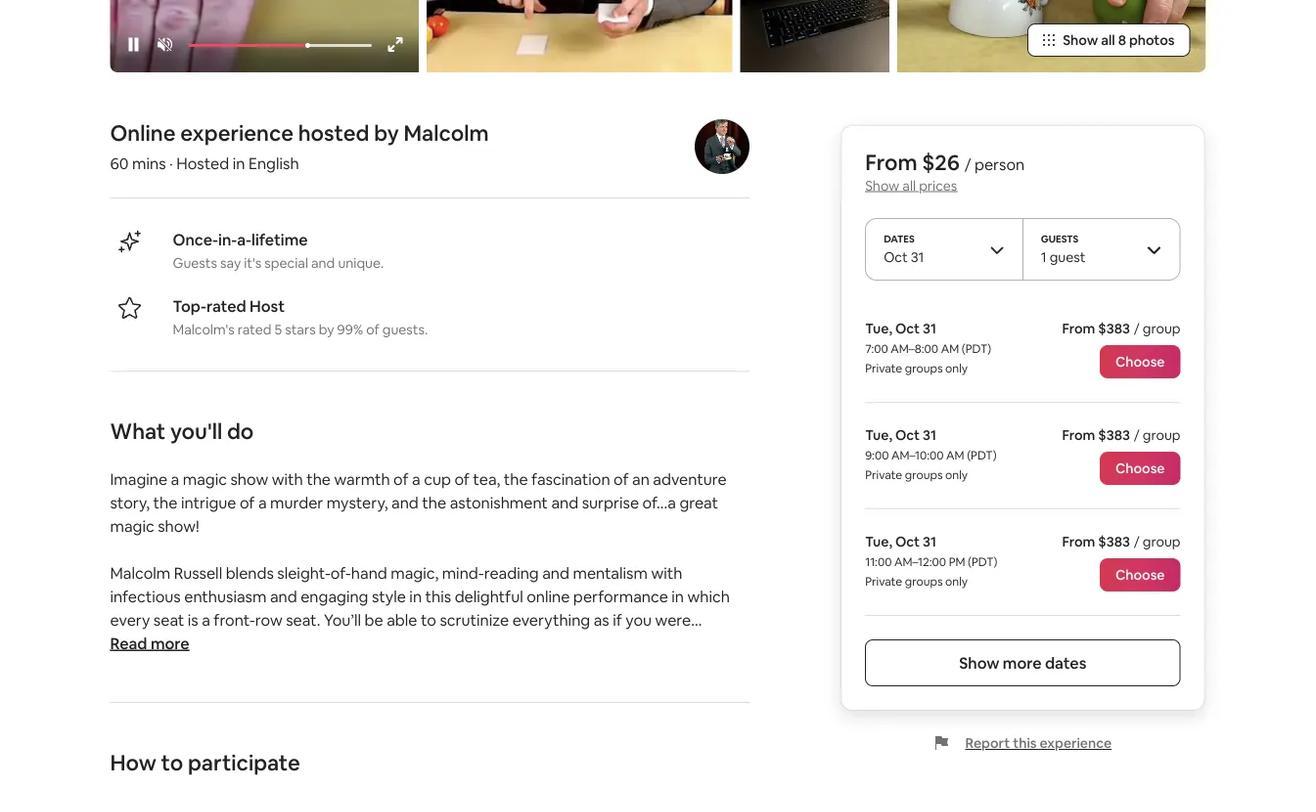 Task type: describe. For each thing, give the bounding box(es) containing it.
report this experience
[[965, 735, 1112, 752]]

of inside top-rated host malcolm's rated 5 stars by 99% of guests.
[[366, 321, 379, 339]]

of left cup
[[393, 469, 409, 489]]

read more
[[110, 634, 189, 654]]

is
[[188, 610, 198, 630]]

scrutinize
[[440, 610, 509, 630]]

to inside malcolm russell blends sleight-of-hand magic, mind-reading and mentalism with infectious enthusiasm and engaging style in this delightful online performance in which every seat is a front-row seat. you'll be able to scrutinize everything as if you were…
[[421, 610, 436, 630]]

private for tue, oct 31 11:00 am–12:00 pm (pdt) private groups only
[[865, 574, 902, 590]]

guests inside once-in-a-lifetime guests say it's special and unique.
[[173, 254, 217, 272]]

group for tue, oct 31 11:00 am–12:00 pm (pdt) private groups only
[[1143, 533, 1181, 551]]

all inside the from $26 / person show all prices
[[903, 177, 916, 194]]

person
[[975, 154, 1025, 174]]

great
[[679, 493, 718, 513]]

stars
[[285, 321, 316, 339]]

groups for tue, oct 31 11:00 am–12:00 pm (pdt) private groups only
[[905, 574, 943, 590]]

show more dates
[[959, 653, 1087, 673]]

7:00
[[865, 342, 888, 357]]

guest
[[1050, 249, 1086, 266]]

online
[[110, 119, 176, 147]]

11:00
[[865, 555, 892, 570]]

malcolm russell blends sleight-of-hand magic, mind-reading and mentalism with infectious enthusiasm and engaging style in this delightful online performance in which every seat is a front-row seat. you'll be able to scrutinize everything as if you were…
[[110, 563, 730, 630]]

am–12:00
[[894, 555, 946, 570]]

do
[[227, 417, 254, 445]]

tue, for tue, oct 31 11:00 am–12:00 pm (pdt) private groups only
[[865, 533, 892, 551]]

from $26 / person show all prices
[[865, 148, 1025, 194]]

am–10:00
[[891, 448, 944, 463]]

am for tue, oct 31 9:00 am–10:00 am (pdt) private groups only
[[946, 448, 964, 463]]

you'll
[[324, 610, 361, 630]]

unique.
[[338, 254, 384, 272]]

it's
[[244, 254, 261, 272]]

pm
[[949, 555, 965, 570]]

able
[[387, 610, 417, 630]]

everything
[[512, 610, 590, 630]]

show all 8 photos
[[1063, 31, 1175, 49]]

9:00
[[865, 448, 889, 463]]

choose for tue, oct 31 11:00 am–12:00 pm (pdt) private groups only
[[1115, 567, 1165, 584]]

choose link for tue, oct 31 7:00 am–8:00 am (pdt) private groups only
[[1100, 345, 1181, 379]]

a down show
[[258, 493, 267, 513]]

more for read
[[151, 634, 189, 654]]

infectious
[[110, 587, 181, 607]]

mentalism
[[573, 563, 648, 583]]

group for tue, oct 31 9:00 am–10:00 am (pdt) private groups only
[[1143, 427, 1181, 444]]

·
[[169, 153, 173, 173]]

tue, oct 31 7:00 am–8:00 am (pdt) private groups only
[[865, 320, 991, 376]]

were…
[[655, 610, 702, 630]]

cup
[[424, 469, 451, 489]]

top-rated host malcolm's rated 5 stars by 99% of guests.
[[173, 296, 428, 339]]

show inside the from $26 / person show all prices
[[865, 177, 900, 194]]

an
[[632, 469, 650, 489]]

participate
[[188, 749, 300, 777]]

private for tue, oct 31 7:00 am–8:00 am (pdt) private groups only
[[865, 361, 902, 376]]

am–8:00
[[891, 342, 938, 357]]

8
[[1118, 31, 1126, 49]]

(pdt) for tue, oct 31 7:00 am–8:00 am (pdt) private groups only
[[962, 342, 991, 357]]

(pdt) for tue, oct 31 11:00 am–12:00 pm (pdt) private groups only
[[968, 555, 998, 570]]

1 vertical spatial rated
[[238, 321, 272, 339]]

seat
[[153, 610, 184, 630]]

performance
[[573, 587, 668, 607]]

by malcolm
[[374, 119, 489, 147]]

dates oct 31
[[884, 232, 924, 266]]

a left cup
[[412, 469, 420, 489]]

russell
[[174, 563, 222, 583]]

row
[[255, 610, 282, 630]]

(pdt) for tue, oct 31 9:00 am–10:00 am (pdt) private groups only
[[967, 448, 997, 463]]

from for tue, oct 31 11:00 am–12:00 pm (pdt) private groups only
[[1062, 533, 1095, 551]]

dates
[[884, 232, 915, 245]]

adventure
[[653, 469, 727, 489]]

dates
[[1045, 653, 1087, 673]]

malcolm's
[[173, 321, 235, 339]]

tue, oct 31 11:00 am–12:00 pm (pdt) private groups only
[[865, 533, 998, 590]]

if
[[613, 610, 622, 630]]

show more dates link
[[865, 640, 1181, 687]]

once-in-a-lifetime guests say it's special and unique.
[[173, 229, 384, 272]]

what you'll do
[[110, 417, 254, 445]]

magic,
[[391, 563, 439, 583]]

groups for tue, oct 31 9:00 am–10:00 am (pdt) private groups only
[[905, 468, 943, 483]]

what
[[110, 417, 166, 445]]

from for tue, oct 31 9:00 am–10:00 am (pdt) private groups only
[[1062, 427, 1095, 444]]

/ for tue, oct 31 7:00 am–8:00 am (pdt) private groups only
[[1134, 320, 1140, 338]]

read
[[110, 634, 147, 654]]

imagine
[[110, 469, 167, 489]]

experience inside online experience hosted by malcolm 60 mins · hosted in english
[[180, 119, 294, 147]]

$383 for tue, oct 31 7:00 am–8:00 am (pdt) private groups only
[[1098, 320, 1130, 338]]

you
[[626, 610, 652, 630]]

be
[[364, 610, 383, 630]]

1
[[1041, 249, 1047, 266]]

from $383 / group for tue, oct 31 7:00 am–8:00 am (pdt) private groups only
[[1062, 320, 1181, 338]]

and inside once-in-a-lifetime guests say it's special and unique.
[[311, 254, 335, 272]]

mins
[[132, 153, 166, 173]]

$26
[[922, 148, 960, 176]]

prices
[[919, 177, 957, 194]]

guests.
[[382, 321, 428, 339]]

and down "fascination"
[[551, 493, 578, 513]]

1 horizontal spatial magic
[[183, 469, 227, 489]]

1 horizontal spatial this
[[1013, 735, 1037, 752]]

report
[[965, 735, 1010, 752]]

oct for dates oct 31
[[884, 249, 908, 266]]

of down show
[[240, 493, 255, 513]]

seat.
[[286, 610, 321, 630]]

mystery,
[[327, 493, 388, 513]]

by
[[319, 321, 334, 339]]

of left an
[[614, 469, 629, 489]]

/ inside the from $26 / person show all prices
[[964, 154, 971, 174]]

guests inside the 'guests 1 guest'
[[1041, 232, 1079, 245]]

show all 8 photos link
[[1028, 23, 1190, 57]]

as
[[594, 610, 609, 630]]

of right cup
[[454, 469, 470, 489]]

all inside show all 8 photos link
[[1101, 31, 1115, 49]]

31 for tue, oct 31 9:00 am–10:00 am (pdt) private groups only
[[923, 427, 936, 444]]

online
[[527, 587, 570, 607]]

intrigue
[[181, 493, 236, 513]]

1 vertical spatial magic
[[110, 516, 154, 536]]

choose link for tue, oct 31 11:00 am–12:00 pm (pdt) private groups only
[[1100, 559, 1181, 592]]

1 horizontal spatial experience
[[1040, 735, 1112, 752]]

show
[[230, 469, 268, 489]]



Task type: locate. For each thing, give the bounding box(es) containing it.
0 vertical spatial all
[[1101, 31, 1115, 49]]

show left prices
[[865, 177, 900, 194]]

2 $383 from the top
[[1098, 427, 1130, 444]]

experience photo 3 image
[[740, 0, 890, 72], [740, 0, 890, 72]]

am right am–8:00
[[941, 342, 959, 357]]

1 horizontal spatial to
[[421, 610, 436, 630]]

surprise
[[582, 493, 639, 513]]

1 vertical spatial $383
[[1098, 427, 1130, 444]]

to
[[421, 610, 436, 630], [161, 749, 183, 777]]

0 vertical spatial am
[[941, 342, 959, 357]]

in inside online experience hosted by malcolm 60 mins · hosted in english
[[233, 153, 245, 173]]

1 vertical spatial with
[[651, 563, 682, 583]]

31 up am–12:00 at right
[[923, 533, 936, 551]]

from for tue, oct 31 7:00 am–8:00 am (pdt) private groups only
[[1062, 320, 1095, 338]]

once-
[[173, 229, 218, 249]]

31 down dates
[[911, 249, 924, 266]]

1 vertical spatial this
[[1013, 735, 1037, 752]]

of right 99%
[[366, 321, 379, 339]]

2 vertical spatial (pdt)
[[968, 555, 998, 570]]

1 vertical spatial to
[[161, 749, 183, 777]]

1 vertical spatial only
[[945, 468, 968, 483]]

groups down am–8:00
[[905, 361, 943, 376]]

tue, inside tue, oct 31 11:00 am–12:00 pm (pdt) private groups only
[[865, 533, 892, 551]]

and up online
[[542, 563, 569, 583]]

1 tue, from the top
[[865, 320, 892, 338]]

the up show!
[[153, 493, 178, 513]]

1 vertical spatial tue,
[[865, 427, 892, 444]]

1 vertical spatial experience
[[1040, 735, 1112, 752]]

group for tue, oct 31 7:00 am–8:00 am (pdt) private groups only
[[1143, 320, 1181, 338]]

groups for tue, oct 31 7:00 am–8:00 am (pdt) private groups only
[[905, 361, 943, 376]]

1 vertical spatial am
[[946, 448, 964, 463]]

how to participate
[[110, 749, 300, 777]]

$383 for tue, oct 31 9:00 am–10:00 am (pdt) private groups only
[[1098, 427, 1130, 444]]

with inside malcolm russell blends sleight-of-hand magic, mind-reading and mentalism with infectious enthusiasm and engaging style in this delightful online performance in which every seat is a front-row seat. you'll be able to scrutinize everything as if you were…
[[651, 563, 682, 583]]

of...a
[[642, 493, 676, 513]]

2 vertical spatial $383
[[1098, 533, 1130, 551]]

a right imagine on the bottom of page
[[171, 469, 179, 489]]

oct up am–8:00
[[895, 320, 920, 338]]

private inside 'tue, oct 31 7:00 am–8:00 am (pdt) private groups only'
[[865, 361, 902, 376]]

experience
[[180, 119, 294, 147], [1040, 735, 1112, 752]]

a right the is
[[202, 610, 210, 630]]

group
[[1143, 320, 1181, 338], [1143, 427, 1181, 444], [1143, 533, 1181, 551]]

in
[[233, 153, 245, 173], [409, 587, 422, 607], [672, 587, 684, 607]]

only
[[945, 361, 968, 376], [945, 468, 968, 483], [945, 574, 968, 590]]

the up astonishment
[[504, 469, 528, 489]]

oct for tue, oct 31 9:00 am–10:00 am (pdt) private groups only
[[895, 427, 920, 444]]

0 vertical spatial experience
[[180, 119, 294, 147]]

magic down the story,
[[110, 516, 154, 536]]

more inside button
[[151, 634, 189, 654]]

2 horizontal spatial show
[[1063, 31, 1098, 49]]

31 for tue, oct 31 7:00 am–8:00 am (pdt) private groups only
[[923, 320, 936, 338]]

0 vertical spatial (pdt)
[[962, 342, 991, 357]]

choose for tue, oct 31 9:00 am–10:00 am (pdt) private groups only
[[1115, 460, 1165, 478]]

(pdt) inside tue, oct 31 9:00 am–10:00 am (pdt) private groups only
[[967, 448, 997, 463]]

in down magic,
[[409, 587, 422, 607]]

murder
[[270, 493, 323, 513]]

malcolm
[[110, 563, 170, 583]]

only up tue, oct 31 9:00 am–10:00 am (pdt) private groups only
[[945, 361, 968, 376]]

show left 8
[[1063, 31, 1098, 49]]

special
[[264, 254, 308, 272]]

31 for dates oct 31
[[911, 249, 924, 266]]

only for tue, oct 31 9:00 am–10:00 am (pdt) private groups only
[[945, 468, 968, 483]]

0 horizontal spatial guests
[[173, 254, 217, 272]]

guests
[[1041, 232, 1079, 245], [173, 254, 217, 272]]

tue, inside tue, oct 31 9:00 am–10:00 am (pdt) private groups only
[[865, 427, 892, 444]]

and right special
[[311, 254, 335, 272]]

groups inside 'tue, oct 31 7:00 am–8:00 am (pdt) private groups only'
[[905, 361, 943, 376]]

3 choose link from the top
[[1100, 559, 1181, 592]]

am right am–10:00
[[946, 448, 964, 463]]

2 horizontal spatial in
[[672, 587, 684, 607]]

0 vertical spatial to
[[421, 610, 436, 630]]

show
[[1063, 31, 1098, 49], [865, 177, 900, 194], [959, 653, 1000, 673]]

0 horizontal spatial show
[[865, 177, 900, 194]]

1 vertical spatial group
[[1143, 427, 1181, 444]]

blends
[[226, 563, 274, 583]]

private inside tue, oct 31 9:00 am–10:00 am (pdt) private groups only
[[865, 468, 902, 483]]

0 vertical spatial group
[[1143, 320, 1181, 338]]

groups
[[905, 361, 943, 376], [905, 468, 943, 483], [905, 574, 943, 590]]

1 group from the top
[[1143, 320, 1181, 338]]

fascination
[[531, 469, 610, 489]]

private for tue, oct 31 9:00 am–10:00 am (pdt) private groups only
[[865, 468, 902, 483]]

(pdt)
[[962, 342, 991, 357], [967, 448, 997, 463], [968, 555, 998, 570]]

(pdt) right am–10:00
[[967, 448, 997, 463]]

1 vertical spatial groups
[[905, 468, 943, 483]]

show up report
[[959, 653, 1000, 673]]

oct for tue, oct 31 11:00 am–12:00 pm (pdt) private groups only
[[895, 533, 920, 551]]

oct up am–10:00
[[895, 427, 920, 444]]

learn more about the host, malcolm. image
[[695, 119, 749, 174], [695, 119, 749, 174]]

all left prices
[[903, 177, 916, 194]]

2 groups from the top
[[905, 468, 943, 483]]

31 up am–10:00
[[923, 427, 936, 444]]

this down magic,
[[425, 587, 451, 607]]

only up pm
[[945, 468, 968, 483]]

only down pm
[[945, 574, 968, 590]]

this right report
[[1013, 735, 1037, 752]]

2 vertical spatial show
[[959, 653, 1000, 673]]

2 vertical spatial choose link
[[1100, 559, 1181, 592]]

with inside imagine a magic show with the warmth of a cup of tea, the fascination of an adventure story, the intrigue of a murder mystery, and the astonishment and surprise of...a great magic show!
[[272, 469, 303, 489]]

31 inside 'tue, oct 31 7:00 am–8:00 am (pdt) private groups only'
[[923, 320, 936, 338]]

0 vertical spatial guests
[[1041, 232, 1079, 245]]

2 vertical spatial only
[[945, 574, 968, 590]]

choose
[[1115, 353, 1165, 371], [1115, 460, 1165, 478], [1115, 567, 1165, 584]]

from $383 / group for tue, oct 31 9:00 am–10:00 am (pdt) private groups only
[[1062, 427, 1181, 444]]

1 vertical spatial from $383 / group
[[1062, 427, 1181, 444]]

0 horizontal spatial all
[[903, 177, 916, 194]]

all left 8
[[1101, 31, 1115, 49]]

show for show all 8 photos
[[1063, 31, 1098, 49]]

experience photo 1 image
[[427, 0, 733, 72], [427, 0, 733, 72]]

only for tue, oct 31 7:00 am–8:00 am (pdt) private groups only
[[945, 361, 968, 376]]

only for tue, oct 31 11:00 am–12:00 pm (pdt) private groups only
[[945, 574, 968, 590]]

a inside malcolm russell blends sleight-of-hand magic, mind-reading and mentalism with infectious enthusiasm and engaging style in this delightful online performance in which every seat is a front-row seat. you'll be able to scrutinize everything as if you were…
[[202, 610, 210, 630]]

oct up am–12:00 at right
[[895, 533, 920, 551]]

which
[[687, 587, 730, 607]]

choose link for tue, oct 31 9:00 am–10:00 am (pdt) private groups only
[[1100, 452, 1181, 485]]

99%
[[337, 321, 363, 339]]

style
[[372, 587, 406, 607]]

$383
[[1098, 320, 1130, 338], [1098, 427, 1130, 444], [1098, 533, 1130, 551]]

2 tue, from the top
[[865, 427, 892, 444]]

tue, up '9:00'
[[865, 427, 892, 444]]

/ for tue, oct 31 9:00 am–10:00 am (pdt) private groups only
[[1134, 427, 1140, 444]]

tue,
[[865, 320, 892, 338], [865, 427, 892, 444], [865, 533, 892, 551]]

in-
[[218, 229, 237, 249]]

a
[[171, 469, 179, 489], [412, 469, 420, 489], [258, 493, 267, 513], [202, 610, 210, 630]]

1 vertical spatial private
[[865, 468, 902, 483]]

1 vertical spatial choose
[[1115, 460, 1165, 478]]

oct
[[884, 249, 908, 266], [895, 320, 920, 338], [895, 427, 920, 444], [895, 533, 920, 551]]

0 vertical spatial with
[[272, 469, 303, 489]]

private down '9:00'
[[865, 468, 902, 483]]

a-
[[237, 229, 252, 249]]

(pdt) right pm
[[968, 555, 998, 570]]

31
[[911, 249, 924, 266], [923, 320, 936, 338], [923, 427, 936, 444], [923, 533, 936, 551]]

show!
[[158, 516, 199, 536]]

2 vertical spatial groups
[[905, 574, 943, 590]]

the up murder
[[306, 469, 331, 489]]

rated up 'malcolm's'
[[206, 296, 246, 316]]

2 vertical spatial tue,
[[865, 533, 892, 551]]

guests up guest on the top of the page
[[1041, 232, 1079, 245]]

experience photo 4 image
[[897, 0, 1206, 72], [897, 0, 1206, 72]]

1 private from the top
[[865, 361, 902, 376]]

1 vertical spatial show
[[865, 177, 900, 194]]

2 vertical spatial private
[[865, 574, 902, 590]]

2 choose from the top
[[1115, 460, 1165, 478]]

this
[[425, 587, 451, 607], [1013, 735, 1037, 752]]

2 group from the top
[[1143, 427, 1181, 444]]

0 horizontal spatial with
[[272, 469, 303, 489]]

1 $383 from the top
[[1098, 320, 1130, 338]]

(pdt) right am–8:00
[[962, 342, 991, 357]]

tue, up 11:00
[[865, 533, 892, 551]]

0 horizontal spatial to
[[161, 749, 183, 777]]

2 vertical spatial choose
[[1115, 567, 1165, 584]]

host
[[250, 296, 285, 316]]

mind-
[[442, 563, 484, 583]]

tea,
[[473, 469, 500, 489]]

only inside tue, oct 31 9:00 am–10:00 am (pdt) private groups only
[[945, 468, 968, 483]]

hosted
[[298, 119, 369, 147]]

more down seat
[[151, 634, 189, 654]]

groups inside tue, oct 31 9:00 am–10:00 am (pdt) private groups only
[[905, 468, 943, 483]]

0 horizontal spatial this
[[425, 587, 451, 607]]

0 vertical spatial from $383 / group
[[1062, 320, 1181, 338]]

say
[[220, 254, 241, 272]]

rated
[[206, 296, 246, 316], [238, 321, 272, 339]]

tue, for tue, oct 31 9:00 am–10:00 am (pdt) private groups only
[[865, 427, 892, 444]]

oct inside dates oct 31
[[884, 249, 908, 266]]

with up murder
[[272, 469, 303, 489]]

0 vertical spatial this
[[425, 587, 451, 607]]

0 vertical spatial tue,
[[865, 320, 892, 338]]

oct inside tue, oct 31 9:00 am–10:00 am (pdt) private groups only
[[895, 427, 920, 444]]

1 vertical spatial choose link
[[1100, 452, 1181, 485]]

private down the 7:00
[[865, 361, 902, 376]]

0 vertical spatial choose link
[[1100, 345, 1181, 379]]

oct down dates
[[884, 249, 908, 266]]

3 only from the top
[[945, 574, 968, 590]]

show for show more dates
[[959, 653, 1000, 673]]

3 $383 from the top
[[1098, 533, 1130, 551]]

0 vertical spatial rated
[[206, 296, 246, 316]]

1 vertical spatial all
[[903, 177, 916, 194]]

2 private from the top
[[865, 468, 902, 483]]

0 vertical spatial groups
[[905, 361, 943, 376]]

1 horizontal spatial guests
[[1041, 232, 1079, 245]]

of-
[[331, 563, 351, 583]]

2 vertical spatial group
[[1143, 533, 1181, 551]]

experience up hosted
[[180, 119, 294, 147]]

1 vertical spatial (pdt)
[[967, 448, 997, 463]]

3 choose from the top
[[1115, 567, 1165, 584]]

1 groups from the top
[[905, 361, 943, 376]]

you'll
[[170, 417, 222, 445]]

1 horizontal spatial in
[[409, 587, 422, 607]]

2 vertical spatial from $383 / group
[[1062, 533, 1181, 551]]

31 inside dates oct 31
[[911, 249, 924, 266]]

0 vertical spatial $383
[[1098, 320, 1130, 338]]

1 horizontal spatial more
[[1003, 653, 1042, 673]]

1 horizontal spatial with
[[651, 563, 682, 583]]

(pdt) inside tue, oct 31 11:00 am–12:00 pm (pdt) private groups only
[[968, 555, 998, 570]]

/ for tue, oct 31 11:00 am–12:00 pm (pdt) private groups only
[[1134, 533, 1140, 551]]

hand
[[351, 563, 387, 583]]

31 inside tue, oct 31 11:00 am–12:00 pm (pdt) private groups only
[[923, 533, 936, 551]]

show all prices button
[[865, 177, 957, 194]]

5
[[275, 321, 282, 339]]

tue, for tue, oct 31 7:00 am–8:00 am (pdt) private groups only
[[865, 320, 892, 338]]

delightful
[[455, 587, 523, 607]]

private inside tue, oct 31 11:00 am–12:00 pm (pdt) private groups only
[[865, 574, 902, 590]]

3 private from the top
[[865, 574, 902, 590]]

3 group from the top
[[1143, 533, 1181, 551]]

top-
[[173, 296, 206, 316]]

in up were…
[[672, 587, 684, 607]]

private
[[865, 361, 902, 376], [865, 468, 902, 483], [865, 574, 902, 590]]

3 groups from the top
[[905, 574, 943, 590]]

and up row
[[270, 587, 297, 607]]

the down cup
[[422, 493, 446, 513]]

2 only from the top
[[945, 468, 968, 483]]

$383 for tue, oct 31 11:00 am–12:00 pm (pdt) private groups only
[[1098, 533, 1130, 551]]

0 vertical spatial choose
[[1115, 353, 1165, 371]]

0 horizontal spatial experience
[[180, 119, 294, 147]]

photos
[[1129, 31, 1175, 49]]

2 from $383 / group from the top
[[1062, 427, 1181, 444]]

read more button
[[110, 632, 189, 656]]

0 vertical spatial show
[[1063, 31, 1098, 49]]

online experience hosted by malcolm 60 mins · hosted in english
[[110, 119, 489, 173]]

60
[[110, 153, 129, 173]]

private down 11:00
[[865, 574, 902, 590]]

1 only from the top
[[945, 361, 968, 376]]

astonishment
[[450, 493, 548, 513]]

lifetime
[[252, 229, 308, 249]]

(pdt) inside 'tue, oct 31 7:00 am–8:00 am (pdt) private groups only'
[[962, 342, 991, 357]]

31 inside tue, oct 31 9:00 am–10:00 am (pdt) private groups only
[[923, 427, 936, 444]]

with up were…
[[651, 563, 682, 583]]

front-
[[214, 610, 255, 630]]

oct inside 'tue, oct 31 7:00 am–8:00 am (pdt) private groups only'
[[895, 320, 920, 338]]

31 up am–8:00
[[923, 320, 936, 338]]

english
[[249, 153, 299, 173]]

only inside tue, oct 31 11:00 am–12:00 pm (pdt) private groups only
[[945, 574, 968, 590]]

this inside malcolm russell blends sleight-of-hand magic, mind-reading and mentalism with infectious enthusiasm and engaging style in this delightful online performance in which every seat is a front-row seat. you'll be able to scrutinize everything as if you were…
[[425, 587, 451, 607]]

and right the mystery, at the bottom of page
[[391, 493, 419, 513]]

report this experience button
[[934, 735, 1112, 752]]

only inside 'tue, oct 31 7:00 am–8:00 am (pdt) private groups only'
[[945, 361, 968, 376]]

of
[[366, 321, 379, 339], [393, 469, 409, 489], [454, 469, 470, 489], [614, 469, 629, 489], [240, 493, 255, 513]]

1 choose link from the top
[[1100, 345, 1181, 379]]

1 vertical spatial guests
[[173, 254, 217, 272]]

0 vertical spatial private
[[865, 361, 902, 376]]

to right able
[[421, 610, 436, 630]]

guests down once-
[[173, 254, 217, 272]]

am inside 'tue, oct 31 7:00 am–8:00 am (pdt) private groups only'
[[941, 342, 959, 357]]

how
[[110, 749, 156, 777]]

more left 'dates'
[[1003, 653, 1042, 673]]

guests 1 guest
[[1041, 232, 1086, 266]]

1 choose from the top
[[1115, 353, 1165, 371]]

0 vertical spatial magic
[[183, 469, 227, 489]]

3 from $383 / group from the top
[[1062, 533, 1181, 551]]

0 horizontal spatial in
[[233, 153, 245, 173]]

0 vertical spatial only
[[945, 361, 968, 376]]

to right how
[[161, 749, 183, 777]]

/
[[964, 154, 971, 174], [1134, 320, 1140, 338], [1134, 427, 1140, 444], [1134, 533, 1140, 551]]

tue, up the 7:00
[[865, 320, 892, 338]]

1 from $383 / group from the top
[[1062, 320, 1181, 338]]

engaging
[[301, 587, 368, 607]]

0 horizontal spatial magic
[[110, 516, 154, 536]]

groups inside tue, oct 31 11:00 am–12:00 pm (pdt) private groups only
[[905, 574, 943, 590]]

from inside the from $26 / person show all prices
[[865, 148, 917, 176]]

choose for tue, oct 31 7:00 am–8:00 am (pdt) private groups only
[[1115, 353, 1165, 371]]

imagine a magic show with the warmth of a cup of tea, the fascination of an adventure story, the intrigue of a murder mystery, and the astonishment and surprise of...a great magic show!
[[110, 469, 727, 536]]

am for tue, oct 31 7:00 am–8:00 am (pdt) private groups only
[[941, 342, 959, 357]]

0 horizontal spatial more
[[151, 634, 189, 654]]

from $383 / group for tue, oct 31 11:00 am–12:00 pm (pdt) private groups only
[[1062, 533, 1181, 551]]

tue, inside 'tue, oct 31 7:00 am–8:00 am (pdt) private groups only'
[[865, 320, 892, 338]]

1 horizontal spatial show
[[959, 653, 1000, 673]]

oct inside tue, oct 31 11:00 am–12:00 pm (pdt) private groups only
[[895, 533, 920, 551]]

more for show
[[1003, 653, 1042, 673]]

in left english
[[233, 153, 245, 173]]

oct for tue, oct 31 7:00 am–8:00 am (pdt) private groups only
[[895, 320, 920, 338]]

3 tue, from the top
[[865, 533, 892, 551]]

magic up intrigue
[[183, 469, 227, 489]]

the
[[306, 469, 331, 489], [504, 469, 528, 489], [153, 493, 178, 513], [422, 493, 446, 513]]

groups down am–10:00
[[905, 468, 943, 483]]

groups down am–12:00 at right
[[905, 574, 943, 590]]

sleight-
[[277, 563, 331, 583]]

experience down 'dates'
[[1040, 735, 1112, 752]]

1 horizontal spatial all
[[1101, 31, 1115, 49]]

2 choose link from the top
[[1100, 452, 1181, 485]]

31 for tue, oct 31 11:00 am–12:00 pm (pdt) private groups only
[[923, 533, 936, 551]]

am inside tue, oct 31 9:00 am–10:00 am (pdt) private groups only
[[946, 448, 964, 463]]

rated left 5
[[238, 321, 272, 339]]



Task type: vqa. For each thing, say whether or not it's contained in the screenshot.
Tue, Oct 31 7:00 AM–8:00 AM (PDT) Private groups only groups
yes



